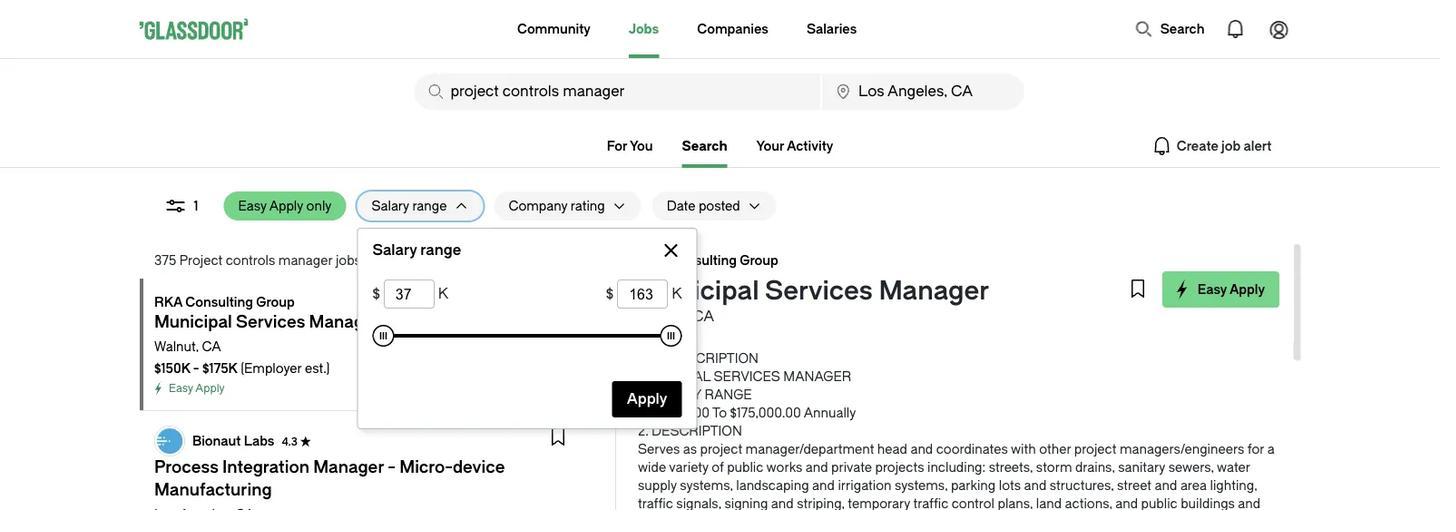 Task type: describe. For each thing, give the bounding box(es) containing it.
buildings
[[1181, 496, 1235, 510]]

signals,
[[676, 496, 721, 510]]

1 vertical spatial salary range
[[373, 242, 461, 259]]

controls
[[225, 253, 275, 268]]

with
[[1011, 442, 1036, 457]]

and left area on the right of page
[[1155, 478, 1178, 493]]

0 vertical spatial ca
[[459, 253, 478, 268]]

job description municipal services manager 1. salary range $150,000.00 to $175,000.00 annually 2. description serves as project manager/department head and coordinates with other project managers/engineers for a wide variety of public works and private projects including: streets, storm drains, sanitary sewers, water supply systems, landscaping and irrigation systems, parking lots and structures, street and area lighting, traffic signals, signing and striping, temporary traffic control plans, land actions, and public buildings 
[[638, 351, 1275, 510]]

$150,000.00
[[638, 405, 710, 420]]

range
[[704, 387, 752, 402]]

walnut, inside rka consulting group municipal services manager walnut, ca
[[638, 308, 689, 325]]

1 vertical spatial easy
[[1198, 282, 1227, 297]]

company rating button
[[494, 192, 605, 221]]

supply
[[638, 478, 677, 493]]

job
[[638, 351, 665, 366]]

rka consulting group municipal services manager walnut, ca
[[638, 253, 989, 325]]

easy inside jobs list element
[[168, 382, 193, 395]]

managers/engineers
[[1120, 442, 1245, 457]]

range inside popup button
[[413, 198, 447, 213]]

date posted
[[667, 198, 741, 213]]

easy apply only
[[238, 198, 332, 213]]

land
[[1036, 496, 1062, 510]]

coordinates
[[936, 442, 1008, 457]]

lighting,
[[1210, 478, 1257, 493]]

1 vertical spatial salary
[[373, 242, 417, 259]]

2 project from the left
[[1074, 442, 1117, 457]]

municipal
[[638, 369, 711, 384]]

1
[[194, 198, 198, 213]]

for
[[1248, 442, 1265, 457]]

1 horizontal spatial apply
[[269, 198, 303, 213]]

jobs
[[335, 253, 361, 268]]

rka for rka consulting group
[[154, 295, 182, 310]]

jobs list element
[[139, 279, 597, 510]]

2.
[[638, 424, 648, 439]]

services
[[714, 369, 780, 384]]

you
[[630, 138, 653, 153]]

companies link
[[698, 0, 769, 58]]

easy apply inside jobs list element
[[168, 382, 224, 395]]

1 button
[[150, 192, 213, 221]]

1 vertical spatial apply
[[1230, 282, 1265, 297]]

labs
[[244, 433, 274, 448]]

1 vertical spatial search
[[682, 138, 728, 153]]

sanitary
[[1118, 460, 1165, 475]]

4.3
[[281, 435, 297, 448]]

consulting for rka consulting group municipal services manager walnut, ca
[[669, 253, 737, 268]]

lots
[[999, 478, 1021, 493]]

for you link
[[607, 138, 653, 153]]

2 k from the left
[[672, 286, 682, 302]]

easy apply button
[[1162, 271, 1280, 308]]

your
[[757, 138, 785, 153]]

0 vertical spatial description
[[668, 351, 759, 366]]

activity
[[787, 138, 834, 153]]

$175,000.00
[[730, 405, 801, 420]]

search link
[[682, 138, 728, 168]]

structures,
[[1050, 478, 1114, 493]]

project
[[179, 253, 222, 268]]

$175k
[[202, 361, 237, 376]]

community
[[518, 21, 591, 36]]

variety
[[669, 460, 708, 475]]

-
[[193, 361, 199, 376]]

1 vertical spatial range
[[421, 242, 461, 259]]

angeles,
[[403, 253, 456, 268]]

temporary
[[848, 496, 910, 510]]

2 slider from the left
[[660, 325, 682, 347]]

bionaut labs 4.3 ★
[[192, 433, 311, 448]]

your activity
[[757, 138, 834, 153]]

and down "landscaping"
[[771, 496, 794, 510]]

2 traffic from the left
[[913, 496, 949, 510]]

group for rka consulting group municipal services manager walnut, ca
[[740, 253, 778, 268]]

annually
[[804, 405, 856, 420]]

rka consulting group
[[154, 295, 294, 310]]

private
[[831, 460, 872, 475]]

your activity link
[[757, 138, 834, 153]]

1 vertical spatial public
[[1141, 496, 1178, 510]]

only
[[306, 198, 332, 213]]

striping,
[[797, 496, 845, 510]]

water
[[1217, 460, 1250, 475]]

landscaping
[[736, 478, 809, 493]]

jobs
[[629, 21, 659, 36]]

and down street
[[1116, 496, 1138, 510]]

Search location field
[[823, 74, 1025, 110]]

and up striping, at the bottom of the page
[[812, 478, 835, 493]]

community link
[[518, 0, 591, 58]]

company rating
[[509, 198, 605, 213]]

Search keyword field
[[414, 74, 821, 110]]

drains,
[[1075, 460, 1115, 475]]

salaries
[[807, 21, 857, 36]]

salary inside popup button
[[372, 198, 409, 213]]

as
[[683, 442, 697, 457]]

easy apply only button
[[224, 192, 346, 221]]

2 $ from the left
[[606, 286, 614, 302]]

salary range button
[[357, 192, 447, 221]]

plans,
[[998, 496, 1033, 510]]

rka for rka consulting group municipal services manager walnut, ca
[[638, 253, 666, 268]]

0 vertical spatial public
[[727, 460, 763, 475]]

manager/department
[[746, 442, 874, 457]]

companies
[[698, 21, 769, 36]]



Task type: vqa. For each thing, say whether or not it's contained in the screenshot.
3.9 associated with Horsemen Investigations
no



Task type: locate. For each thing, give the bounding box(es) containing it.
group down posted
[[740, 253, 778, 268]]

0 vertical spatial rka
[[638, 253, 666, 268]]

walnut, down municipal
[[638, 308, 689, 325]]

consulting up municipal
[[669, 253, 737, 268]]

0 vertical spatial apply
[[269, 198, 303, 213]]

1 horizontal spatial traffic
[[913, 496, 949, 510]]

1 horizontal spatial $
[[606, 286, 614, 302]]

apply inside jobs list element
[[195, 382, 224, 395]]

none field 'search keyword'
[[414, 74, 821, 110]]

0 horizontal spatial easy
[[168, 382, 193, 395]]

group inside jobs list element
[[256, 295, 294, 310]]

projects
[[875, 460, 924, 475]]

1 vertical spatial walnut,
[[154, 339, 198, 354]]

ca inside walnut, ca $150k - $175k (employer est.)
[[202, 339, 221, 354]]

rka inside jobs list element
[[154, 295, 182, 310]]

parking
[[951, 478, 996, 493]]

rating
[[571, 198, 605, 213]]

slider up job
[[660, 325, 682, 347]]

1 project from the left
[[700, 442, 742, 457]]

375 project controls manager jobs in los angeles, ca
[[154, 253, 478, 268]]

control
[[952, 496, 995, 510]]

salaries link
[[807, 0, 857, 58]]

0 horizontal spatial $
[[373, 286, 380, 302]]

slider down los
[[373, 325, 394, 347]]

ca up $175k
[[202, 339, 221, 354]]

1 vertical spatial group
[[256, 295, 294, 310]]

1 horizontal spatial systems,
[[895, 478, 948, 493]]

walnut, inside walnut, ca $150k - $175k (employer est.)
[[154, 339, 198, 354]]

0 vertical spatial easy apply
[[1198, 282, 1265, 297]]

375
[[154, 253, 176, 268]]

1 horizontal spatial slider
[[660, 325, 682, 347]]

consulting inside jobs list element
[[185, 295, 253, 310]]

ca down municipal
[[692, 308, 714, 325]]

slider
[[373, 325, 394, 347], [660, 325, 682, 347]]

$ left municipal
[[606, 286, 614, 302]]

and down manager/department
[[806, 460, 828, 475]]

traffic down supply
[[638, 496, 673, 510]]

street
[[1117, 478, 1152, 493]]

manager
[[783, 369, 851, 384]]

salary range up the angeles,
[[372, 198, 447, 213]]

project up drains,
[[1074, 442, 1117, 457]]

sewers,
[[1169, 460, 1214, 475]]

1 traffic from the left
[[638, 496, 673, 510]]

0 horizontal spatial k
[[438, 286, 449, 302]]

head
[[877, 442, 907, 457]]

jobs link
[[629, 0, 659, 58]]

search
[[1161, 21, 1205, 36], [682, 138, 728, 153]]

of
[[712, 460, 724, 475]]

rka inside rka consulting group municipal services manager walnut, ca
[[638, 253, 666, 268]]

2 horizontal spatial apply
[[1230, 282, 1265, 297]]

close dropdown image
[[660, 240, 682, 261]]

wide
[[638, 460, 666, 475]]

0 vertical spatial easy
[[238, 198, 267, 213]]

1 k from the left
[[438, 286, 449, 302]]

0 vertical spatial range
[[413, 198, 447, 213]]

(employer
[[240, 361, 301, 376]]

group for rka consulting group
[[256, 295, 294, 310]]

0 horizontal spatial easy apply
[[168, 382, 224, 395]]

consulting for rka consulting group
[[185, 295, 253, 310]]

1 horizontal spatial search
[[1161, 21, 1205, 36]]

$150k
[[154, 361, 190, 376]]

range right los
[[421, 242, 461, 259]]

0 horizontal spatial rka
[[154, 295, 182, 310]]

including:
[[927, 460, 986, 475]]

for
[[607, 138, 628, 153]]

1 horizontal spatial rka
[[638, 253, 666, 268]]

streets,
[[989, 460, 1033, 475]]

walnut, up $150k
[[154, 339, 198, 354]]

1 vertical spatial consulting
[[185, 295, 253, 310]]

ca inside rka consulting group municipal services manager walnut, ca
[[692, 308, 714, 325]]

2 horizontal spatial ca
[[692, 308, 714, 325]]

posted
[[699, 198, 741, 213]]

1 horizontal spatial project
[[1074, 442, 1117, 457]]

consulting
[[669, 253, 737, 268], [185, 295, 253, 310]]

1 horizontal spatial group
[[740, 253, 778, 268]]

1 horizontal spatial k
[[672, 286, 682, 302]]

search inside button
[[1161, 21, 1205, 36]]

easy
[[238, 198, 267, 213], [1198, 282, 1227, 297], [168, 382, 193, 395]]

easy apply inside easy apply button
[[1198, 282, 1265, 297]]

1.
[[638, 387, 645, 402]]

0 vertical spatial search
[[1161, 21, 1205, 36]]

0 horizontal spatial traffic
[[638, 496, 673, 510]]

0 horizontal spatial group
[[256, 295, 294, 310]]

none field search location
[[823, 74, 1025, 110]]

rka up municipal
[[638, 253, 666, 268]]

ca
[[459, 253, 478, 268], [692, 308, 714, 325], [202, 339, 221, 354]]

date posted button
[[653, 192, 741, 221]]

0 horizontal spatial walnut,
[[154, 339, 198, 354]]

area
[[1181, 478, 1207, 493]]

works
[[766, 460, 802, 475]]

0 vertical spatial group
[[740, 253, 778, 268]]

traffic left the control
[[913, 496, 949, 510]]

1 vertical spatial rka
[[154, 295, 182, 310]]

municipal
[[638, 276, 759, 306]]

group
[[740, 253, 778, 268], [256, 295, 294, 310]]

1 vertical spatial easy apply
[[168, 382, 224, 395]]

0 horizontal spatial systems,
[[680, 478, 733, 493]]

and up the projects
[[911, 442, 933, 457]]

salary
[[372, 198, 409, 213], [373, 242, 417, 259]]

ca right the angeles,
[[459, 253, 478, 268]]

1 horizontal spatial easy
[[238, 198, 267, 213]]

0 vertical spatial consulting
[[669, 253, 737, 268]]

a
[[1268, 442, 1275, 457]]

k
[[438, 286, 449, 302], [672, 286, 682, 302]]

2 horizontal spatial easy
[[1198, 282, 1227, 297]]

serves
[[638, 442, 680, 457]]

traffic
[[638, 496, 673, 510], [913, 496, 949, 510]]

description
[[668, 351, 759, 366], [652, 424, 742, 439]]

public right of
[[727, 460, 763, 475]]

range
[[413, 198, 447, 213], [421, 242, 461, 259]]

consulting down project
[[185, 295, 253, 310]]

salary range
[[372, 198, 447, 213], [373, 242, 461, 259]]

to
[[712, 405, 727, 420]]

2 systems, from the left
[[895, 478, 948, 493]]

salary up los
[[372, 198, 409, 213]]

in
[[364, 253, 375, 268]]

description up as
[[652, 424, 742, 439]]

actions,
[[1065, 496, 1112, 510]]

1 vertical spatial ca
[[692, 308, 714, 325]]

0 vertical spatial walnut,
[[638, 308, 689, 325]]

2 vertical spatial apply
[[195, 382, 224, 395]]

group inside rka consulting group municipal services manager walnut, ca
[[740, 253, 778, 268]]

rka
[[638, 253, 666, 268], [154, 295, 182, 310]]

search button
[[1126, 11, 1214, 47]]

1 horizontal spatial consulting
[[669, 253, 737, 268]]

date
[[667, 198, 696, 213]]

consulting inside rka consulting group municipal services manager walnut, ca
[[669, 253, 737, 268]]

project up of
[[700, 442, 742, 457]]

0 horizontal spatial slider
[[373, 325, 394, 347]]

irrigation
[[838, 478, 892, 493]]

systems, up signals,
[[680, 478, 733, 493]]

0 horizontal spatial public
[[727, 460, 763, 475]]

1 $ from the left
[[373, 286, 380, 302]]

and up land
[[1024, 478, 1047, 493]]

1 horizontal spatial easy apply
[[1198, 282, 1265, 297]]

bionaut
[[192, 433, 241, 448]]

0 horizontal spatial search
[[682, 138, 728, 153]]

manager
[[278, 253, 332, 268]]

signing
[[724, 496, 768, 510]]

k down the angeles,
[[438, 286, 449, 302]]

salary down salary range popup button
[[373, 242, 417, 259]]

systems,
[[680, 478, 733, 493], [895, 478, 948, 493]]

project
[[700, 442, 742, 457], [1074, 442, 1117, 457]]

los
[[378, 253, 401, 268]]

group down controls
[[256, 295, 294, 310]]

walnut, ca $150k - $175k (employer est.)
[[154, 339, 330, 376]]

None field
[[414, 74, 821, 110], [823, 74, 1025, 110], [384, 280, 435, 309], [618, 280, 668, 309], [384, 280, 435, 309], [618, 280, 668, 309]]

systems, down the projects
[[895, 478, 948, 493]]

range up the angeles,
[[413, 198, 447, 213]]

0 horizontal spatial apply
[[195, 382, 224, 395]]

0 vertical spatial salary
[[372, 198, 409, 213]]

salary range down salary range popup button
[[373, 242, 461, 259]]

2 vertical spatial ca
[[202, 339, 221, 354]]

1 slider from the left
[[373, 325, 394, 347]]

k down close dropdown image
[[672, 286, 682, 302]]

walnut,
[[638, 308, 689, 325], [154, 339, 198, 354]]

0 horizontal spatial project
[[700, 442, 742, 457]]

for you
[[607, 138, 653, 153]]

manager
[[879, 276, 989, 306]]

rka down 375 in the left of the page
[[154, 295, 182, 310]]

company
[[509, 198, 568, 213]]

description up "services"
[[668, 351, 759, 366]]

$
[[373, 286, 380, 302], [606, 286, 614, 302]]

1 horizontal spatial walnut,
[[638, 308, 689, 325]]

est.)
[[305, 361, 330, 376]]

0 horizontal spatial consulting
[[185, 295, 253, 310]]

$ down in
[[373, 286, 380, 302]]

1 horizontal spatial public
[[1141, 496, 1178, 510]]

salary range inside popup button
[[372, 198, 447, 213]]

1 systems, from the left
[[680, 478, 733, 493]]

1 vertical spatial description
[[652, 424, 742, 439]]

0 horizontal spatial ca
[[202, 339, 221, 354]]

1 horizontal spatial ca
[[459, 253, 478, 268]]

public down street
[[1141, 496, 1178, 510]]

0 vertical spatial salary range
[[372, 198, 447, 213]]

bionaut labs logo image
[[155, 427, 184, 456]]

★
[[300, 435, 311, 448]]

2 vertical spatial easy
[[168, 382, 193, 395]]



